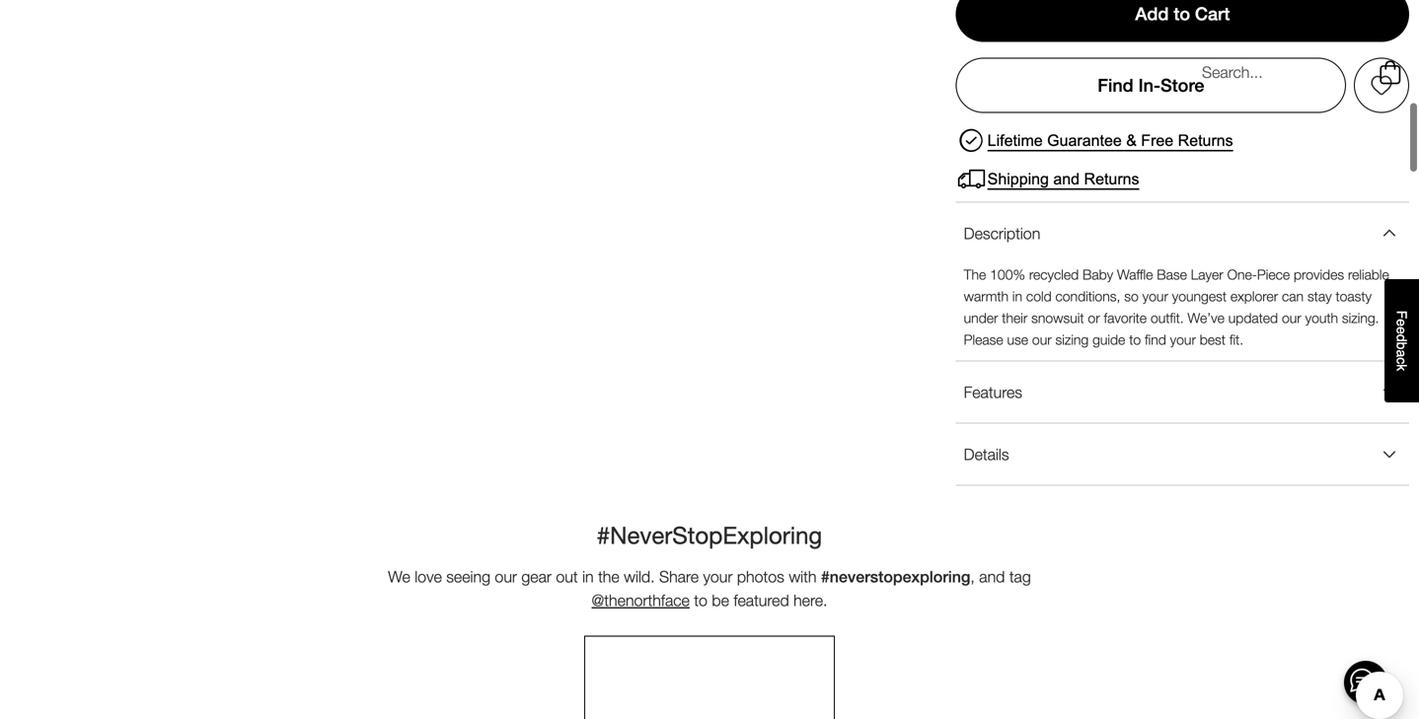 Task type: locate. For each thing, give the bounding box(es) containing it.
a
[[1394, 350, 1410, 358]]

description button
[[956, 203, 1409, 264]]

sizing
[[1055, 332, 1089, 348]]

piece
[[1257, 267, 1290, 283]]

to left "find"
[[1129, 332, 1141, 348]]

and right ,
[[979, 568, 1005, 586]]

0 horizontal spatial to
[[694, 591, 708, 610]]

shipping
[[988, 170, 1049, 188]]

their
[[1002, 310, 1028, 326]]

our right use
[[1032, 332, 1052, 348]]

0 horizontal spatial in
[[582, 568, 594, 586]]

features
[[964, 383, 1022, 402]]

0 horizontal spatial your
[[703, 568, 733, 586]]

we
[[388, 568, 410, 586]]

your
[[1142, 288, 1168, 305], [1170, 332, 1196, 348], [703, 568, 733, 586]]

e
[[1394, 319, 1410, 327], [1394, 327, 1410, 334]]

2 vertical spatial to
[[694, 591, 708, 610]]

returns
[[1178, 132, 1233, 149], [1084, 170, 1139, 188]]

1 horizontal spatial your
[[1142, 288, 1168, 305]]

0 vertical spatial our
[[1282, 310, 1301, 326]]

one-
[[1227, 267, 1257, 283]]

0 vertical spatial and
[[1053, 170, 1080, 188]]

#neverstopexploring
[[821, 568, 970, 586]]

seeing
[[446, 568, 490, 586]]

to left "be"
[[694, 591, 708, 610]]

view cart image
[[1375, 58, 1406, 88]]

in left the
[[582, 568, 594, 586]]

#neverstopexploring
[[597, 521, 822, 549]]

add
[[1135, 4, 1169, 24]]

cart
[[1195, 4, 1230, 24]]

your right so
[[1142, 288, 1168, 305]]

find in-store
[[1098, 75, 1204, 96]]

0 vertical spatial in
[[1012, 288, 1022, 305]]

1 horizontal spatial and
[[1053, 170, 1080, 188]]

1 vertical spatial returns
[[1084, 170, 1139, 188]]

or
[[1088, 310, 1100, 326]]

free
[[1141, 132, 1174, 149]]

updated
[[1228, 310, 1278, 326]]

under
[[964, 310, 998, 326]]

1 horizontal spatial to
[[1129, 332, 1141, 348]]

your up "be"
[[703, 568, 733, 586]]

returns right 'free'
[[1178, 132, 1233, 149]]

our left gear
[[495, 568, 517, 586]]

waffle
[[1117, 267, 1153, 283]]

2 vertical spatial our
[[495, 568, 517, 586]]

@thenorthface
[[592, 591, 690, 610]]

details button
[[956, 424, 1409, 485]]

the
[[964, 267, 986, 283]]

1 horizontal spatial in
[[1012, 288, 1022, 305]]

1 vertical spatial in
[[582, 568, 594, 586]]

find
[[1098, 75, 1134, 96]]

f e e d b a c k button
[[1385, 279, 1419, 403]]

returns down lifetime guarantee & free returns
[[1084, 170, 1139, 188]]

our down can
[[1282, 310, 1301, 326]]

reliable
[[1348, 267, 1389, 283]]

here.
[[794, 591, 827, 610]]

1 vertical spatial your
[[1170, 332, 1196, 348]]

tag
[[1009, 568, 1031, 586]]

use
[[1007, 332, 1028, 348]]

0 vertical spatial to
[[1174, 4, 1190, 24]]

shipping and returns
[[988, 170, 1139, 188]]

c
[[1394, 358, 1410, 364]]

and
[[1053, 170, 1080, 188], [979, 568, 1005, 586]]

in inside the 100% recycled baby waffle base layer one-piece provides reliable warmth in cold conditions, so your youngest explorer can stay toasty under their snowsuit or favorite outfit. we've updated our youth sizing. please use our sizing guide to find your best fit.
[[1012, 288, 1022, 305]]

1 vertical spatial our
[[1032, 332, 1052, 348]]

0 horizontal spatial and
[[979, 568, 1005, 586]]

add to cart
[[1135, 4, 1230, 24]]

0 horizontal spatial returns
[[1084, 170, 1139, 188]]

in inside we love seeing our gear out in the wild. share your photos with #neverstopexploring , and tag @thenorthface to be featured here.
[[582, 568, 594, 586]]

e up d
[[1394, 319, 1410, 327]]

1 horizontal spatial our
[[1032, 332, 1052, 348]]

f e e d b a c k
[[1394, 311, 1410, 371]]

find
[[1145, 332, 1166, 348]]

k
[[1394, 364, 1410, 371]]

b
[[1394, 342, 1410, 350]]

and down the 'guarantee'
[[1053, 170, 1080, 188]]

2 horizontal spatial your
[[1170, 332, 1196, 348]]

your inside we love seeing our gear out in the wild. share your photos with #neverstopexploring , and tag @thenorthface to be featured here.
[[703, 568, 733, 586]]

to
[[1174, 4, 1190, 24], [1129, 332, 1141, 348], [694, 591, 708, 610]]

fit.
[[1229, 332, 1244, 348]]

in
[[1012, 288, 1022, 305], [582, 568, 594, 586]]

so
[[1124, 288, 1139, 305]]

,
[[970, 568, 975, 586]]

layer
[[1191, 267, 1223, 283]]

2 horizontal spatial to
[[1174, 4, 1190, 24]]

warmth
[[964, 288, 1009, 305]]

provides
[[1294, 267, 1344, 283]]

to right add
[[1174, 4, 1190, 24]]

f
[[1394, 311, 1410, 319]]

0 vertical spatial returns
[[1178, 132, 1233, 149]]

1 vertical spatial and
[[979, 568, 1005, 586]]

in left cold
[[1012, 288, 1022, 305]]

e up b
[[1394, 327, 1410, 334]]

0 horizontal spatial our
[[495, 568, 517, 586]]

1 vertical spatial to
[[1129, 332, 1141, 348]]

2 vertical spatial your
[[703, 568, 733, 586]]

out
[[556, 568, 578, 586]]

your down the 'outfit.'
[[1170, 332, 1196, 348]]

to inside the 100% recycled baby waffle base layer one-piece provides reliable warmth in cold conditions, so your youngest explorer can stay toasty under their snowsuit or favorite outfit. we've updated our youth sizing. please use our sizing guide to find your best fit.
[[1129, 332, 1141, 348]]

share
[[659, 568, 699, 586]]

@thenorthface link
[[592, 591, 690, 610]]

our
[[1282, 310, 1301, 326], [1032, 332, 1052, 348], [495, 568, 517, 586]]



Task type: vqa. For each thing, say whether or not it's contained in the screenshot.
reliable
yes



Task type: describe. For each thing, give the bounding box(es) containing it.
be
[[712, 591, 729, 610]]

details
[[964, 445, 1009, 464]]

outfit.
[[1151, 310, 1184, 326]]

love
[[415, 568, 442, 586]]

baby
[[1083, 267, 1113, 283]]

add to cart button
[[956, 0, 1409, 42]]

the
[[598, 568, 619, 586]]

&
[[1126, 132, 1137, 149]]

100%
[[990, 267, 1025, 283]]

features button
[[956, 362, 1409, 423]]

youth
[[1305, 310, 1338, 326]]

we've
[[1188, 310, 1225, 326]]

shipping and returns button
[[956, 163, 1139, 195]]

featured
[[734, 591, 789, 610]]

recycled
[[1029, 267, 1079, 283]]

sizing.
[[1342, 310, 1379, 326]]

conditions,
[[1055, 288, 1120, 305]]

and inside we love seeing our gear out in the wild. share your photos with #neverstopexploring , and tag @thenorthface to be featured here.
[[979, 568, 1005, 586]]

in-
[[1139, 75, 1161, 96]]

the 100% recycled baby waffle base layer one-piece provides reliable warmth in cold conditions, so your youngest explorer can stay toasty under their snowsuit or favorite outfit. we've updated our youth sizing. please use our sizing guide to find your best fit.
[[964, 267, 1389, 348]]

to inside button
[[1174, 4, 1190, 24]]

1 e from the top
[[1394, 319, 1410, 327]]

with
[[789, 568, 817, 586]]

to inside we love seeing our gear out in the wild. share your photos with #neverstopexploring , and tag @thenorthface to be featured here.
[[694, 591, 708, 610]]

youngest
[[1172, 288, 1227, 305]]

1 horizontal spatial returns
[[1178, 132, 1233, 149]]

explorer
[[1230, 288, 1278, 305]]

favorite
[[1104, 310, 1147, 326]]

guarantee
[[1047, 132, 1122, 149]]

and inside button
[[1053, 170, 1080, 188]]

2 e from the top
[[1394, 327, 1410, 334]]

wild.
[[624, 568, 655, 586]]

we love seeing our gear out in the wild. share your photos with #neverstopexploring , and tag @thenorthface to be featured here.
[[388, 568, 1031, 610]]

base
[[1157, 267, 1187, 283]]

0 vertical spatial your
[[1142, 288, 1168, 305]]

lifetime
[[988, 132, 1043, 149]]

guide
[[1093, 332, 1125, 348]]

d
[[1394, 334, 1410, 342]]

can
[[1282, 288, 1304, 305]]

best
[[1200, 332, 1226, 348]]

lifetime guarantee & free returns button
[[956, 125, 1233, 156]]

photos
[[737, 568, 784, 586]]

snowsuit
[[1031, 310, 1084, 326]]

cold
[[1026, 288, 1052, 305]]

2 horizontal spatial our
[[1282, 310, 1301, 326]]

find in-store button
[[956, 58, 1346, 113]]

please
[[964, 332, 1003, 348]]

gear
[[521, 568, 552, 586]]

description
[[964, 224, 1040, 243]]

stay
[[1308, 288, 1332, 305]]

toasty
[[1336, 288, 1372, 305]]

lifetime guarantee & free returns
[[988, 132, 1233, 149]]

store
[[1161, 75, 1204, 96]]

our inside we love seeing our gear out in the wild. share your photos with #neverstopexploring , and tag @thenorthface to be featured here.
[[495, 568, 517, 586]]



